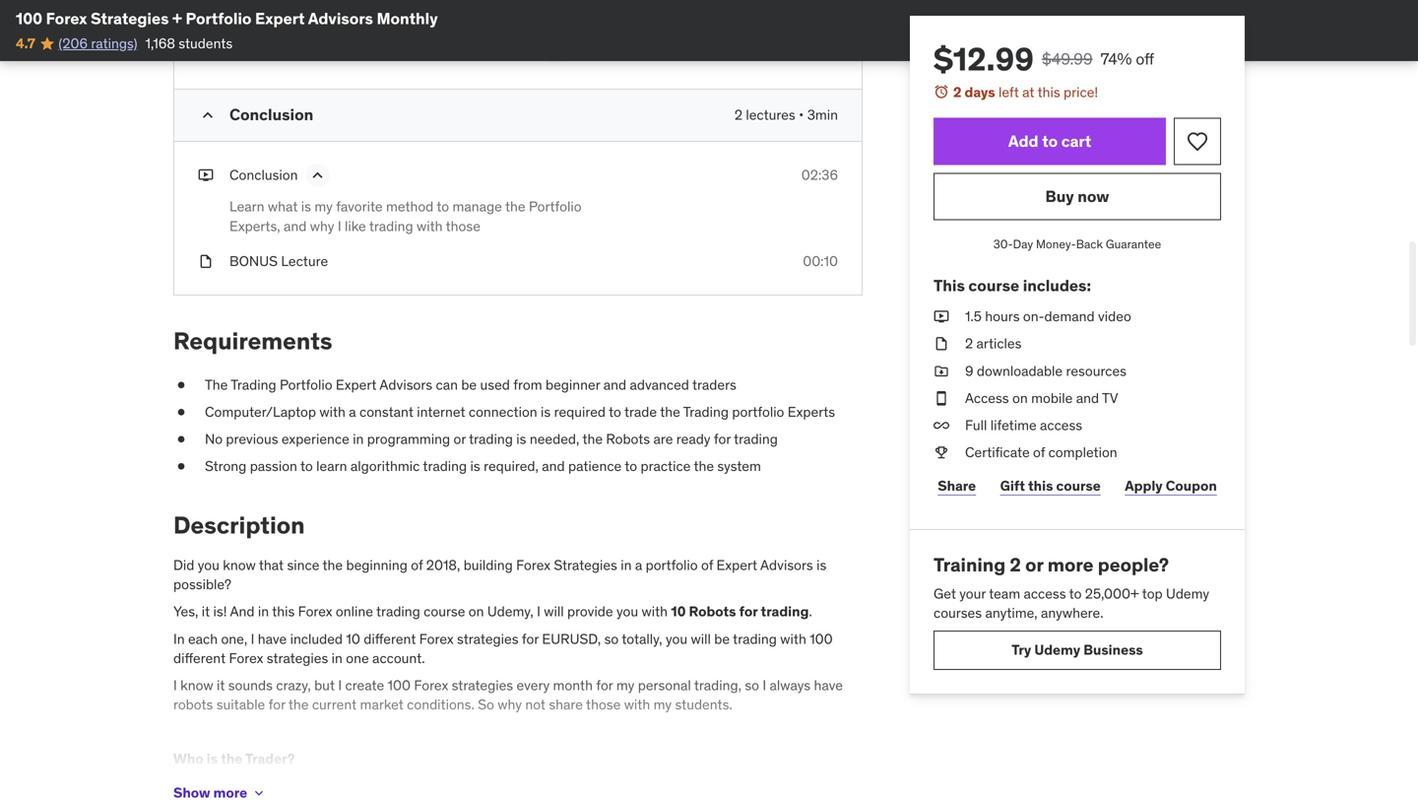 Task type: locate. For each thing, give the bounding box(es) containing it.
top
[[1143, 585, 1163, 603]]

on down downloadable
[[1013, 389, 1028, 407]]

why right so
[[498, 696, 522, 713]]

1 vertical spatial different
[[173, 649, 226, 667]]

1 vertical spatial a
[[635, 556, 643, 574]]

and
[[284, 217, 307, 235], [604, 376, 627, 393], [1077, 389, 1100, 407], [542, 457, 565, 475]]

know left that
[[223, 556, 256, 574]]

0 vertical spatial robots
[[606, 430, 650, 448]]

i left 'like' on the left top of page
[[338, 217, 342, 235]]

xsmall image for strong passion to learn algorithmic trading is required, and patience to practice the system
[[173, 457, 189, 476]]

know
[[223, 556, 256, 574], [180, 676, 213, 694]]

1.5 hours on-demand video
[[966, 308, 1132, 325]]

1 horizontal spatial portfolio
[[280, 376, 333, 393]]

will
[[544, 603, 564, 620], [691, 630, 711, 648]]

advisors inside did you know that since the beginning of 2018, building forex strategies in a portfolio of expert advisors is possible? yes, it is! and in this forex online trading course on udemy, i will provide you with 10 robots for trading . in each one, i have included 10 different forex strategies for eurusd, so totally, you will be trading with 100 different forex strategies in one account. i know it sounds crazy, but i create 100 forex strategies every month for my personal trading, so i always have robots suitable for the current market conditions. so why not share those with my students.
[[761, 556, 814, 574]]

0 vertical spatial it
[[202, 603, 210, 620]]

•
[[799, 106, 804, 124]]

previous
[[226, 430, 278, 448]]

10 up personal
[[671, 603, 686, 620]]

portfolio up "students"
[[186, 8, 252, 29]]

1 vertical spatial you
[[617, 603, 639, 620]]

full lifetime access
[[966, 416, 1083, 434]]

1 vertical spatial 100
[[810, 630, 833, 648]]

this right gift
[[1029, 477, 1054, 494]]

1 horizontal spatial so
[[745, 676, 760, 694]]

1 vertical spatial will
[[691, 630, 711, 648]]

100 up 4.7
[[16, 8, 42, 29]]

with
[[417, 217, 443, 235], [320, 403, 346, 421], [642, 603, 668, 620], [781, 630, 807, 648], [624, 696, 651, 713]]

have right the one,
[[258, 630, 287, 648]]

strategies inside did you know that since the beginning of 2018, building forex strategies in a portfolio of expert advisors is possible? yes, it is! and in this forex online trading course on udemy, i will provide you with 10 robots for trading . in each one, i have included 10 different forex strategies for eurusd, so totally, you will be trading with 100 different forex strategies in one account. i know it sounds crazy, but i create 100 forex strategies every month for my personal trading, so i always have robots suitable for the current market conditions. so why not share those with my students.
[[554, 556, 618, 574]]

0 vertical spatial know
[[223, 556, 256, 574]]

resources
[[1067, 362, 1127, 380]]

2 up team
[[1010, 553, 1022, 577]]

trading inside learn what is my favorite method to manage the portfolio experts, and why i like trading with those
[[369, 217, 414, 235]]

so right trading,
[[745, 676, 760, 694]]

0 vertical spatial udemy
[[1167, 585, 1210, 603]]

to
[[312, 42, 325, 60], [1043, 131, 1058, 151], [437, 198, 449, 216], [609, 403, 622, 421], [301, 457, 313, 475], [625, 457, 638, 475], [1070, 585, 1082, 603]]

in right and
[[258, 603, 269, 620]]

you up 'totally,'
[[617, 603, 639, 620]]

from
[[514, 376, 543, 393]]

0 horizontal spatial 100
[[16, 8, 42, 29]]

xsmall image left strong
[[173, 457, 189, 476]]

coupon
[[1166, 477, 1218, 494]]

expert inside did you know that since the beginning of 2018, building forex strategies in a portfolio of expert advisors is possible? yes, it is! and in this forex online trading course on udemy, i will provide you with 10 robots for trading . in each one, i have included 10 different forex strategies for eurusd, so totally, you will be trading with 100 different forex strategies in one account. i know it sounds crazy, but i create 100 forex strategies every month for my personal trading, so i always have robots suitable for the current market conditions. so why not share those with my students.
[[717, 556, 758, 574]]

0 horizontal spatial know
[[180, 676, 213, 694]]

0 horizontal spatial robots
[[606, 430, 650, 448]]

2 horizontal spatial portfolio
[[733, 403, 785, 421]]

100 down .
[[810, 630, 833, 648]]

needed,
[[530, 430, 580, 448]]

0 vertical spatial on
[[1013, 389, 1028, 407]]

tv
[[1103, 389, 1119, 407]]

course down the 2018,
[[424, 603, 466, 620]]

xsmall image left no at the bottom
[[173, 430, 189, 449]]

i up robots
[[173, 676, 177, 694]]

0 horizontal spatial or
[[454, 430, 466, 448]]

0 vertical spatial you
[[198, 556, 220, 574]]

portfolio inside learn what is my favorite method to manage the portfolio experts, and why i like trading with those
[[529, 198, 582, 216]]

xsmall image left the the
[[173, 375, 189, 395]]

1 horizontal spatial portfolio
[[646, 556, 698, 574]]

those down month at left
[[586, 696, 621, 713]]

a up 'totally,'
[[635, 556, 643, 574]]

1 horizontal spatial strategies
[[554, 556, 618, 574]]

xsmall image down trader?
[[251, 785, 267, 801]]

those inside did you know that since the beginning of 2018, building forex strategies in a portfolio of expert advisors is possible? yes, it is! and in this forex online trading course on udemy, i will provide you with 10 robots for trading . in each one, i have included 10 different forex strategies for eurusd, so totally, you will be trading with 100 different forex strategies in one account. i know it sounds crazy, but i create 100 forex strategies every month for my personal trading, so i always have robots suitable for the current market conditions. so why not share those with my students.
[[586, 696, 621, 713]]

2 horizontal spatial my
[[654, 696, 672, 713]]

the right manage
[[505, 198, 526, 216]]

1 vertical spatial why
[[498, 696, 522, 713]]

0 vertical spatial will
[[544, 603, 564, 620]]

it up suitable
[[217, 676, 225, 694]]

guarantee
[[1106, 237, 1162, 252]]

the
[[359, 42, 380, 60], [505, 198, 526, 216], [660, 403, 681, 421], [583, 430, 603, 448], [694, 457, 714, 475], [323, 556, 343, 574], [289, 696, 309, 713], [221, 750, 243, 768]]

2 up 9
[[966, 335, 974, 352]]

to right method
[[437, 198, 449, 216]]

share
[[549, 696, 583, 713]]

0 horizontal spatial have
[[258, 630, 287, 648]]

30-
[[994, 237, 1014, 252]]

0 horizontal spatial so
[[605, 630, 619, 648]]

required
[[554, 403, 606, 421]]

be
[[461, 376, 477, 393], [715, 630, 730, 648]]

demand
[[1045, 308, 1095, 325]]

my down hide lecture description icon
[[315, 198, 333, 216]]

udemy
[[1167, 585, 1210, 603], [1035, 641, 1081, 659]]

why inside did you know that since the beginning of 2018, building forex strategies in a portfolio of expert advisors is possible? yes, it is! and in this forex online trading course on udemy, i will provide you with 10 robots for trading . in each one, i have included 10 different forex strategies for eurusd, so totally, you will be trading with 100 different forex strategies in one account. i know it sounds crazy, but i create 100 forex strategies every month for my personal trading, so i always have robots suitable for the current market conditions. so why not share those with my students.
[[498, 696, 522, 713]]

0 vertical spatial different
[[364, 630, 416, 648]]

xsmall image
[[198, 166, 214, 185], [198, 252, 214, 271], [934, 307, 950, 326], [934, 334, 950, 354], [173, 375, 189, 395], [173, 402, 189, 422], [934, 416, 950, 435], [251, 785, 267, 801]]

xsmall image left full
[[934, 416, 950, 435]]

on-
[[1024, 308, 1045, 325]]

you right 'totally,'
[[666, 630, 688, 648]]

bonus
[[230, 252, 278, 270]]

1 horizontal spatial robots
[[689, 603, 737, 620]]

forex up conditions.
[[414, 676, 449, 694]]

1 vertical spatial trading
[[684, 403, 729, 421]]

xsmall image left computer/laptop
[[173, 402, 189, 422]]

(206 ratings)
[[58, 34, 137, 52]]

the right "filter"
[[359, 42, 380, 60]]

different down each
[[173, 649, 226, 667]]

totally,
[[622, 630, 663, 648]]

robots up trading,
[[689, 603, 737, 620]]

xsmall image for certificate of completion
[[934, 443, 950, 462]]

0 vertical spatial my
[[315, 198, 333, 216]]

0 vertical spatial course
[[969, 275, 1020, 296]]

0 vertical spatial so
[[605, 630, 619, 648]]

try udemy business link
[[934, 631, 1222, 670]]

1 vertical spatial portfolio
[[733, 403, 785, 421]]

gift this course link
[[997, 466, 1106, 506]]

0 horizontal spatial trading
[[231, 376, 276, 393]]

1 vertical spatial robots
[[689, 603, 737, 620]]

description
[[173, 511, 305, 540]]

0 horizontal spatial those
[[446, 217, 481, 235]]

0 horizontal spatial my
[[315, 198, 333, 216]]

1 horizontal spatial be
[[715, 630, 730, 648]]

xsmall image
[[198, 2, 214, 22], [198, 42, 214, 61], [934, 361, 950, 381], [934, 389, 950, 408], [173, 430, 189, 449], [934, 443, 950, 462], [173, 457, 189, 476]]

different up account.
[[364, 630, 416, 648]]

1 vertical spatial or
[[1026, 553, 1044, 577]]

2 left lectures
[[735, 106, 743, 124]]

2 vertical spatial portfolio
[[280, 376, 333, 393]]

suitable
[[217, 696, 265, 713]]

robots
[[606, 430, 650, 448], [689, 603, 737, 620]]

1 horizontal spatial trading
[[684, 403, 729, 421]]

xsmall image down the small icon at the top left of the page
[[198, 166, 214, 185]]

a
[[349, 403, 356, 421], [635, 556, 643, 574]]

strategies up the provide
[[554, 556, 618, 574]]

method
[[230, 3, 277, 20]]

trading
[[231, 376, 276, 393], [684, 403, 729, 421]]

anytime,
[[986, 604, 1038, 622]]

programming
[[367, 430, 450, 448]]

1 vertical spatial know
[[180, 676, 213, 694]]

0 horizontal spatial will
[[544, 603, 564, 620]]

so left 'totally,'
[[605, 630, 619, 648]]

portfolio up 'totally,'
[[646, 556, 698, 574]]

udemy right top
[[1167, 585, 1210, 603]]

100 up the market
[[388, 676, 411, 694]]

robots down trade
[[606, 430, 650, 448]]

2 vertical spatial you
[[666, 630, 688, 648]]

10 up one on the left
[[346, 630, 361, 648]]

course
[[969, 275, 1020, 296], [1057, 477, 1101, 494], [424, 603, 466, 620]]

xsmall image left "1.5"
[[934, 307, 950, 326]]

1 vertical spatial conclusion
[[230, 166, 298, 184]]

the up are
[[660, 403, 681, 421]]

conclusion
[[230, 105, 314, 125], [230, 166, 298, 184]]

or inside training 2 or more people? get your team access to 25,000+ top udemy courses anytime, anywhere.
[[1026, 553, 1044, 577]]

.
[[809, 603, 813, 620]]

access down mobile
[[1041, 416, 1083, 434]]

portfolio down traders
[[733, 403, 785, 421]]

my down personal
[[654, 696, 672, 713]]

access on mobile and tv
[[966, 389, 1119, 407]]

or
[[454, 430, 466, 448], [1026, 553, 1044, 577]]

who is the trader?
[[173, 750, 295, 768]]

and up trade
[[604, 376, 627, 393]]

0 vertical spatial why
[[310, 217, 335, 235]]

provide
[[568, 603, 614, 620]]

1 vertical spatial udemy
[[1035, 641, 1081, 659]]

0 horizontal spatial udemy
[[1035, 641, 1081, 659]]

will up trading,
[[691, 630, 711, 648]]

udemy right the try
[[1035, 641, 1081, 659]]

2 horizontal spatial you
[[666, 630, 688, 648]]

0 vertical spatial portfolio
[[186, 8, 252, 29]]

course down completion
[[1057, 477, 1101, 494]]

2 right alarm icon
[[954, 83, 962, 101]]

or left more
[[1026, 553, 1044, 577]]

0 horizontal spatial why
[[310, 217, 335, 235]]

2 vertical spatial 100
[[388, 676, 411, 694]]

why left 'like' on the left top of page
[[310, 217, 335, 235]]

did
[[173, 556, 194, 574]]

0 vertical spatial access
[[1041, 416, 1083, 434]]

like
[[345, 217, 366, 235]]

what
[[268, 198, 298, 216]]

1 horizontal spatial udemy
[[1167, 585, 1210, 603]]

business
[[1084, 641, 1144, 659]]

strategies down the udemy,
[[457, 630, 519, 648]]

with inside learn what is my favorite method to manage the portfolio experts, and why i like trading with those
[[417, 217, 443, 235]]

share
[[938, 477, 977, 494]]

why
[[310, 217, 335, 235], [498, 696, 522, 713]]

portfolio up computer/laptop
[[280, 376, 333, 393]]

know up robots
[[180, 676, 213, 694]]

conclusion right the small icon at the top left of the page
[[230, 105, 314, 125]]

+
[[172, 8, 182, 29]]

have right always
[[814, 676, 843, 694]]

this right and
[[272, 603, 295, 620]]

eurusd,
[[542, 630, 601, 648]]

portfolio down monthly
[[383, 42, 435, 60]]

0 horizontal spatial it
[[202, 603, 210, 620]]

every
[[517, 676, 550, 694]]

1 vertical spatial strategies
[[554, 556, 618, 574]]

computer/laptop
[[205, 403, 316, 421]]

0 vertical spatial 10
[[671, 603, 686, 620]]

with up the 'experience'
[[320, 403, 346, 421]]

the inside learn what is my favorite method to manage the portfolio experts, and why i like trading with those
[[505, 198, 526, 216]]

my inside learn what is my favorite method to manage the portfolio experts, and why i like trading with those
[[315, 198, 333, 216]]

ready
[[677, 430, 711, 448]]

with down method
[[417, 217, 443, 235]]

0 vertical spatial strategies
[[91, 8, 169, 29]]

or down the internet on the bottom
[[454, 430, 466, 448]]

one,
[[221, 630, 248, 648]]

trading up computer/laptop
[[231, 376, 276, 393]]

1 horizontal spatial those
[[586, 696, 621, 713]]

so
[[605, 630, 619, 648], [745, 676, 760, 694]]

is inside learn what is my favorite method to manage the portfolio experts, and why i like trading with those
[[301, 198, 311, 216]]

9
[[966, 362, 974, 380]]

1 vertical spatial my
[[617, 676, 635, 694]]

expert inside update: how to filter the portfolio expert advisors button
[[439, 42, 479, 60]]

xsmall image up share
[[934, 443, 950, 462]]

advanced
[[630, 376, 690, 393]]

0 horizontal spatial on
[[469, 603, 484, 620]]

0 horizontal spatial you
[[198, 556, 220, 574]]

0 vertical spatial or
[[454, 430, 466, 448]]

udemy inside training 2 or more people? get your team access to 25,000+ top udemy courses anytime, anywhere.
[[1167, 585, 1210, 603]]

0 vertical spatial a
[[349, 403, 356, 421]]

forex right building
[[516, 556, 551, 574]]

you up possible?
[[198, 556, 220, 574]]

for down crazy,
[[269, 696, 286, 713]]

2 lectures • 3min
[[735, 106, 839, 124]]

apply coupon button
[[1121, 466, 1222, 506]]

days
[[965, 83, 996, 101]]

2 vertical spatial this
[[272, 603, 295, 620]]

on left the udemy,
[[469, 603, 484, 620]]

0 horizontal spatial portfolio
[[186, 8, 252, 29]]

this inside did you know that since the beginning of 2018, building forex strategies in a portfolio of expert advisors is possible? yes, it is! and in this forex online trading course on udemy, i will provide you with 10 robots for trading . in each one, i have included 10 different forex strategies for eurusd, so totally, you will be trading with 100 different forex strategies in one account. i know it sounds crazy, but i create 100 forex strategies every month for my personal trading, so i always have robots suitable for the current market conditions. so why not share those with my students.
[[272, 603, 295, 620]]

certificate
[[966, 443, 1030, 461]]

buy now
[[1046, 186, 1110, 206]]

on inside did you know that since the beginning of 2018, building forex strategies in a portfolio of expert advisors is possible? yes, it is! and in this forex online trading course on udemy, i will provide you with 10 robots for trading . in each one, i have included 10 different forex strategies for eurusd, so totally, you will be trading with 100 different forex strategies in one account. i know it sounds crazy, but i create 100 forex strategies every month for my personal trading, so i always have robots suitable for the current market conditions. so why not share those with my students.
[[469, 603, 484, 620]]

portfolio
[[186, 8, 252, 29], [529, 198, 582, 216], [280, 376, 333, 393]]

3min
[[808, 106, 839, 124]]

is inside did you know that since the beginning of 2018, building forex strategies in a portfolio of expert advisors is possible? yes, it is! and in this forex online trading course on udemy, i will provide you with 10 robots for trading . in each one, i have included 10 different forex strategies for eurusd, so totally, you will be trading with 100 different forex strategies in one account. i know it sounds crazy, but i create 100 forex strategies every month for my personal trading, so i always have robots suitable for the current market conditions. so why not share those with my students.
[[817, 556, 827, 574]]

0 horizontal spatial course
[[424, 603, 466, 620]]

strategies up so
[[452, 676, 514, 694]]

access inside training 2 or more people? get your team access to 25,000+ top udemy courses anytime, anywhere.
[[1024, 585, 1067, 603]]

1 horizontal spatial or
[[1026, 553, 1044, 577]]

1 vertical spatial so
[[745, 676, 760, 694]]

portfolio inside did you know that since the beginning of 2018, building forex strategies in a portfolio of expert advisors is possible? yes, it is! and in this forex online trading course on udemy, i will provide you with 10 robots for trading . in each one, i have included 10 different forex strategies for eurusd, so totally, you will be trading with 100 different forex strategies in one account. i know it sounds crazy, but i create 100 forex strategies every month for my personal trading, so i always have robots suitable for the current market conditions. so why not share those with my students.
[[646, 556, 698, 574]]

for right ready
[[714, 430, 731, 448]]

with up always
[[781, 630, 807, 648]]

courses
[[934, 604, 983, 622]]

people?
[[1098, 553, 1170, 577]]

2 for 2 lectures • 3min
[[735, 106, 743, 124]]

1 horizontal spatial 100
[[388, 676, 411, 694]]

try
[[1012, 641, 1032, 659]]

the left trader?
[[221, 750, 243, 768]]

be right can
[[461, 376, 477, 393]]

0 vertical spatial be
[[461, 376, 477, 393]]

be up trading,
[[715, 630, 730, 648]]

to left trade
[[609, 403, 622, 421]]

11:55
[[808, 42, 839, 60]]

passion
[[250, 457, 297, 475]]

0 vertical spatial trading
[[231, 376, 276, 393]]

1 vertical spatial have
[[814, 676, 843, 694]]

xsmall image left 2 articles
[[934, 334, 950, 354]]

different
[[364, 630, 416, 648], [173, 649, 226, 667]]

strong
[[205, 457, 247, 475]]

1 horizontal spatial 10
[[671, 603, 686, 620]]

method
[[386, 198, 434, 216]]

to up anywhere.
[[1070, 585, 1082, 603]]

the up patience
[[583, 430, 603, 448]]

alarm image
[[934, 84, 950, 100]]

0 horizontal spatial portfolio
[[383, 42, 435, 60]]

0 horizontal spatial a
[[349, 403, 356, 421]]

0 vertical spatial 100
[[16, 8, 42, 29]]

those
[[446, 217, 481, 235], [586, 696, 621, 713]]

the down crazy,
[[289, 696, 309, 713]]

trading down traders
[[684, 403, 729, 421]]

0 vertical spatial conclusion
[[230, 105, 314, 125]]

1 vertical spatial on
[[469, 603, 484, 620]]

portfolio inside button
[[383, 42, 435, 60]]

0 vertical spatial portfolio
[[383, 42, 435, 60]]

trading,
[[695, 676, 742, 694]]

1 horizontal spatial will
[[691, 630, 711, 648]]

for right month at left
[[596, 676, 613, 694]]

and
[[230, 603, 255, 620]]



Task type: describe. For each thing, give the bounding box(es) containing it.
includes:
[[1024, 275, 1092, 296]]

hide lecture description image
[[308, 166, 328, 185]]

computer/laptop with a constant internet connection is required to trade the trading portfolio experts
[[205, 403, 836, 421]]

1 horizontal spatial you
[[617, 603, 639, 620]]

forex up (206
[[46, 8, 87, 29]]

to inside learn what is my favorite method to manage the portfolio experts, and why i like trading with those
[[437, 198, 449, 216]]

this
[[934, 275, 966, 296]]

filter
[[328, 42, 356, 60]]

robots inside did you know that since the beginning of 2018, building forex strategies in a portfolio of expert advisors is possible? yes, it is! and in this forex online trading course on udemy, i will provide you with 10 robots for trading . in each one, i have included 10 different forex strategies for eurusd, so totally, you will be trading with 100 different forex strategies in one account. i know it sounds crazy, but i create 100 forex strategies every month for my personal trading, so i always have robots suitable for the current market conditions. so why not share those with my students.
[[689, 603, 737, 620]]

experience
[[282, 430, 350, 448]]

update:
[[230, 42, 278, 60]]

required,
[[484, 457, 539, 475]]

your
[[960, 585, 986, 603]]

in
[[173, 630, 185, 648]]

traders
[[693, 376, 737, 393]]

xsmall image right +
[[198, 2, 214, 22]]

100 forex strategies + portfolio expert advisors monthly
[[16, 8, 438, 29]]

month
[[553, 676, 593, 694]]

a inside did you know that since the beginning of 2018, building forex strategies in a portfolio of expert advisors is possible? yes, it is! and in this forex online trading course on udemy, i will provide you with 10 robots for trading . in each one, i have included 10 different forex strategies for eurusd, so totally, you will be trading with 100 different forex strategies in one account. i know it sounds crazy, but i create 100 forex strategies every month for my personal trading, so i always have robots suitable for the current market conditions. so why not share those with my students.
[[635, 556, 643, 574]]

small image
[[198, 106, 218, 125]]

02:36
[[802, 166, 839, 184]]

i right the udemy,
[[537, 603, 541, 620]]

i left always
[[763, 676, 767, 694]]

xsmall image left bonus
[[198, 252, 214, 271]]

practice
[[641, 457, 691, 475]]

2 for 2 articles
[[966, 335, 974, 352]]

2018,
[[426, 556, 460, 574]]

completion
[[1049, 443, 1118, 461]]

how
[[281, 42, 309, 60]]

i inside learn what is my favorite method to manage the portfolio experts, and why i like trading with those
[[338, 217, 342, 235]]

learn
[[230, 198, 265, 216]]

course inside did you know that since the beginning of 2018, building forex strategies in a portfolio of expert advisors is possible? yes, it is! and in this forex online trading course on udemy, i will provide you with 10 robots for trading . in each one, i have included 10 different forex strategies for eurusd, so totally, you will be trading with 100 different forex strategies in one account. i know it sounds crazy, but i create 100 forex strategies every month for my personal trading, so i always have robots suitable for the current market conditions. so why not share those with my students.
[[424, 603, 466, 620]]

that
[[259, 556, 284, 574]]

to left the practice
[[625, 457, 638, 475]]

system
[[718, 457, 762, 475]]

0 horizontal spatial different
[[173, 649, 226, 667]]

2 vertical spatial my
[[654, 696, 672, 713]]

create
[[345, 676, 384, 694]]

full
[[966, 416, 988, 434]]

account.
[[373, 649, 425, 667]]

beginner
[[546, 376, 600, 393]]

to inside training 2 or more people? get your team access to 25,000+ top udemy courses anytime, anywhere.
[[1070, 585, 1082, 603]]

mobile
[[1032, 389, 1073, 407]]

0 vertical spatial this
[[1038, 83, 1061, 101]]

used
[[480, 376, 510, 393]]

and down needed,
[[542, 457, 565, 475]]

1 vertical spatial course
[[1057, 477, 1101, 494]]

the down ready
[[694, 457, 714, 475]]

cart
[[1062, 131, 1092, 151]]

building
[[464, 556, 513, 574]]

4.7
[[16, 34, 35, 52]]

advisors inside update: how to filter the portfolio expert advisors button
[[482, 42, 535, 60]]

buy
[[1046, 186, 1075, 206]]

add to cart button
[[934, 118, 1167, 165]]

since
[[287, 556, 320, 574]]

why inside learn what is my favorite method to manage the portfolio experts, and why i like trading with those
[[310, 217, 335, 235]]

anywhere.
[[1042, 604, 1104, 622]]

i right but
[[338, 676, 342, 694]]

bonus lecture
[[230, 252, 328, 270]]

udemy,
[[488, 603, 534, 620]]

those inside learn what is my favorite method to manage the portfolio experts, and why i like trading with those
[[446, 217, 481, 235]]

2 conclusion from the top
[[230, 166, 298, 184]]

access
[[966, 389, 1010, 407]]

apply
[[1126, 477, 1163, 494]]

udemy inside try udemy business "link"
[[1035, 641, 1081, 659]]

and left tv
[[1077, 389, 1100, 407]]

2 articles
[[966, 335, 1022, 352]]

1 horizontal spatial of
[[702, 556, 714, 574]]

update: how to filter the portfolio expert advisors button
[[230, 42, 535, 65]]

for down the udemy,
[[522, 630, 539, 648]]

2 inside training 2 or more people? get your team access to 25,000+ top udemy courses anytime, anywhere.
[[1010, 553, 1022, 577]]

add to cart
[[1009, 131, 1092, 151]]

is!
[[213, 603, 227, 620]]

forex down the one,
[[229, 649, 263, 667]]

1 horizontal spatial my
[[617, 676, 635, 694]]

2 vertical spatial strategies
[[452, 676, 514, 694]]

0 horizontal spatial be
[[461, 376, 477, 393]]

1 conclusion from the top
[[230, 105, 314, 125]]

1 horizontal spatial know
[[223, 556, 256, 574]]

1 horizontal spatial different
[[364, 630, 416, 648]]

with down personal
[[624, 696, 651, 713]]

constant
[[360, 403, 414, 421]]

1.5
[[966, 308, 982, 325]]

preview
[[728, 42, 777, 60]]

video
[[1099, 308, 1132, 325]]

2 for 2 days left at this price!
[[954, 83, 962, 101]]

the inside button
[[359, 42, 380, 60]]

with up 'totally,'
[[642, 603, 668, 620]]

to right how at left top
[[312, 42, 325, 60]]

always
[[770, 676, 811, 694]]

in up 'totally,'
[[621, 556, 632, 574]]

forex up included
[[298, 603, 333, 620]]

included
[[290, 630, 343, 648]]

xsmall image for no previous experience in programming or trading is needed, the robots are ready for trading
[[173, 430, 189, 449]]

try udemy business
[[1012, 641, 1144, 659]]

yes,
[[173, 603, 198, 620]]

left
[[999, 83, 1020, 101]]

xsmall image down 100 forex strategies + portfolio expert advisors monthly
[[198, 42, 214, 61]]

xsmall image for access on mobile and tv
[[934, 389, 950, 408]]

1 horizontal spatial course
[[969, 275, 1020, 296]]

more
[[1048, 553, 1094, 577]]

money-
[[1037, 237, 1077, 252]]

1 vertical spatial this
[[1029, 477, 1054, 494]]

each
[[188, 630, 218, 648]]

and inside learn what is my favorite method to manage the portfolio experts, and why i like trading with those
[[284, 217, 307, 235]]

are
[[654, 430, 673, 448]]

share button
[[934, 466, 981, 506]]

be inside did you know that since the beginning of 2018, building forex strategies in a portfolio of expert advisors is possible? yes, it is! and in this forex online trading course on udemy, i will provide you with 10 robots for trading . in each one, i have included 10 different forex strategies for eurusd, so totally, you will be trading with 100 different forex strategies in one account. i know it sounds crazy, but i create 100 forex strategies every month for my personal trading, so i always have robots suitable for the current market conditions. so why not share those with my students.
[[715, 630, 730, 648]]

day
[[1014, 237, 1034, 252]]

1 horizontal spatial have
[[814, 676, 843, 694]]

students.
[[675, 696, 733, 713]]

conditions.
[[407, 696, 475, 713]]

to left learn
[[301, 457, 313, 475]]

in left one on the left
[[332, 649, 343, 667]]

0 horizontal spatial 10
[[346, 630, 361, 648]]

1 horizontal spatial on
[[1013, 389, 1028, 407]]

ratings)
[[91, 34, 137, 52]]

2 horizontal spatial of
[[1034, 443, 1046, 461]]

wishlist image
[[1186, 130, 1210, 153]]

the right since
[[323, 556, 343, 574]]

sounds
[[228, 676, 273, 694]]

1 vertical spatial strategies
[[267, 649, 328, 667]]

i right the one,
[[251, 630, 255, 648]]

who
[[173, 750, 204, 768]]

for left .
[[740, 603, 758, 620]]

training 2 or more people? get your team access to 25,000+ top udemy courses anytime, anywhere.
[[934, 553, 1210, 622]]

learn
[[316, 457, 347, 475]]

requirements
[[173, 326, 333, 356]]

2 horizontal spatial 100
[[810, 630, 833, 648]]

(206
[[58, 34, 88, 52]]

trade
[[625, 403, 657, 421]]

$12.99 $49.99 74% off
[[934, 39, 1155, 79]]

00:10
[[803, 252, 839, 270]]

back
[[1077, 237, 1104, 252]]

the
[[205, 376, 228, 393]]

0 horizontal spatial strategies
[[91, 8, 169, 29]]

in up algorithmic
[[353, 430, 364, 448]]

add
[[1009, 131, 1039, 151]]

buy now button
[[934, 173, 1222, 220]]

learn what is my favorite method to manage the portfolio experts, and why i like trading with those
[[230, 198, 582, 235]]

2 days left at this price!
[[954, 83, 1099, 101]]

no previous experience in programming or trading is needed, the robots are ready for trading
[[205, 430, 778, 448]]

0 vertical spatial strategies
[[457, 630, 519, 648]]

connection
[[469, 403, 538, 421]]

to left cart
[[1043, 131, 1058, 151]]

now
[[1078, 186, 1110, 206]]

xsmall image for 9 downloadable resources
[[934, 361, 950, 381]]

internet
[[417, 403, 466, 421]]

0 horizontal spatial of
[[411, 556, 423, 574]]

not
[[526, 696, 546, 713]]

crazy,
[[276, 676, 311, 694]]

1 vertical spatial it
[[217, 676, 225, 694]]

forex up account.
[[420, 630, 454, 648]]



Task type: vqa. For each thing, say whether or not it's contained in the screenshot.
you
yes



